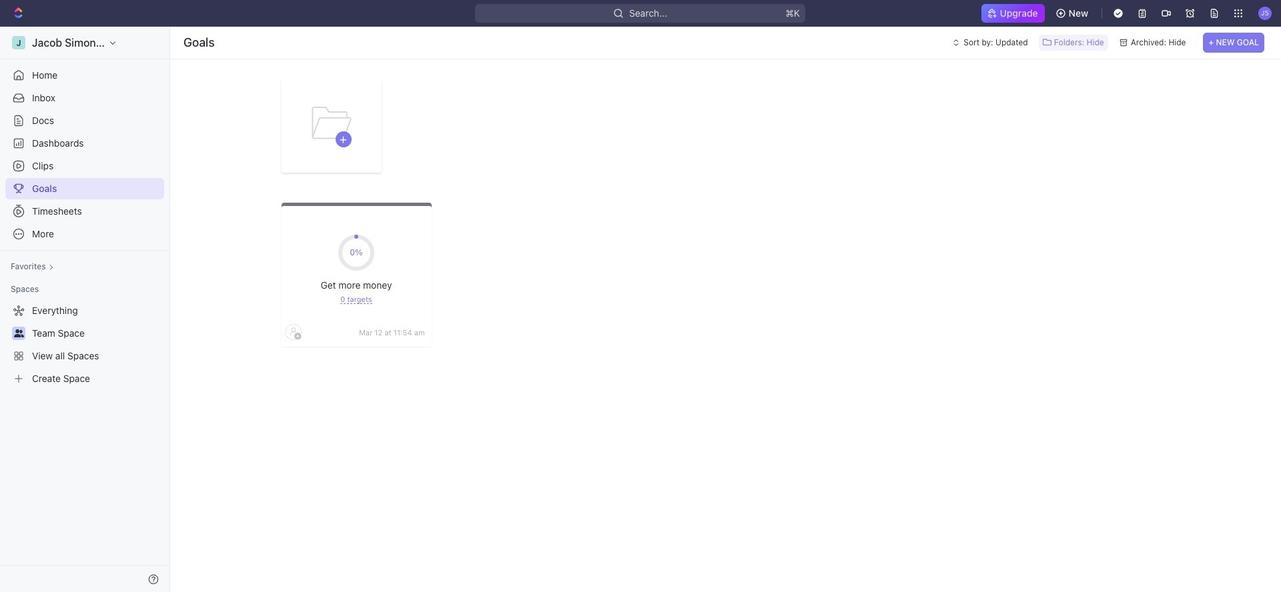 Task type: describe. For each thing, give the bounding box(es) containing it.
tree inside sidebar navigation
[[5, 300, 164, 390]]

user group image
[[14, 330, 24, 338]]

sidebar navigation
[[0, 27, 173, 593]]



Task type: locate. For each thing, give the bounding box(es) containing it.
tree
[[5, 300, 164, 390]]

jacob simon's workspace, , element
[[12, 36, 25, 49]]



Task type: vqa. For each thing, say whether or not it's contained in the screenshot.
tree within the Sidebar navigation
yes



